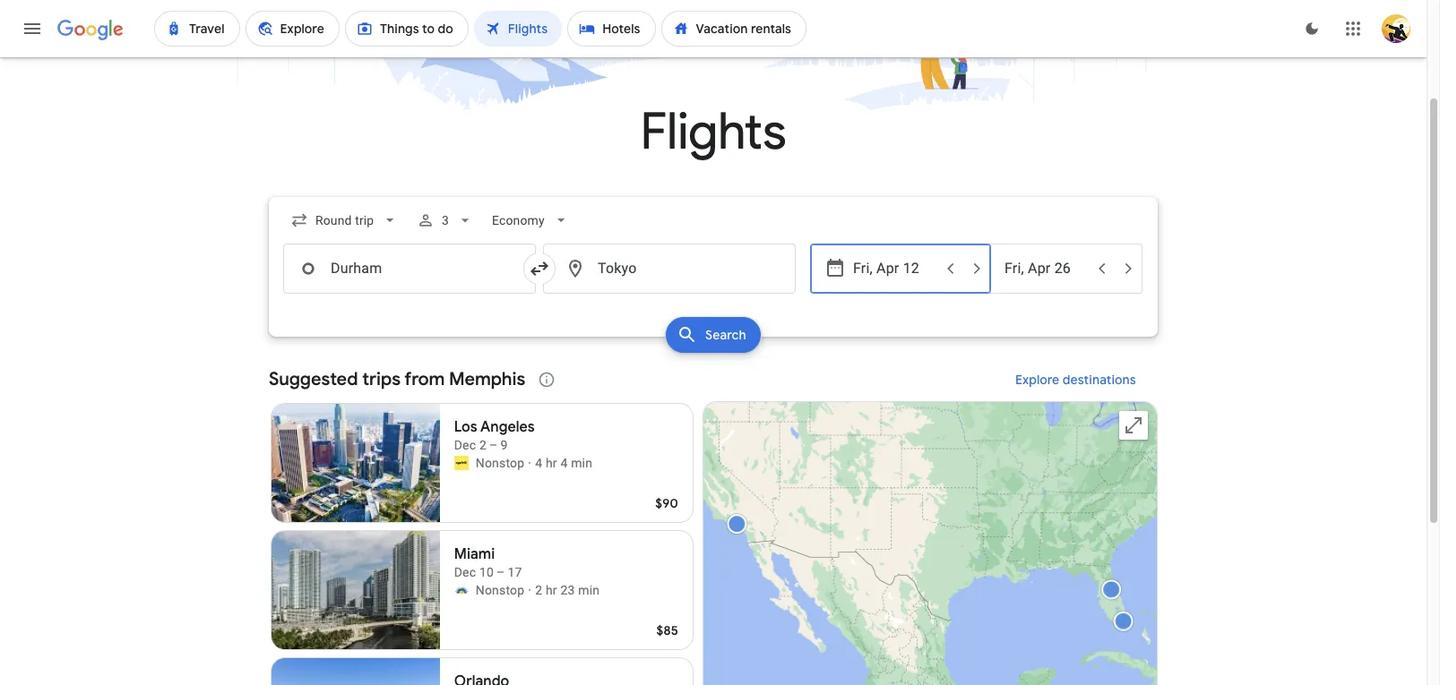 Task type: vqa. For each thing, say whether or not it's contained in the screenshot.
bottom france
no



Task type: locate. For each thing, give the bounding box(es) containing it.
4
[[535, 456, 542, 470], [560, 456, 568, 470]]

Flight search field
[[255, 197, 1172, 358]]

change appearance image
[[1290, 7, 1333, 50]]

85 US dollars text field
[[656, 623, 678, 639]]

2 – 9
[[479, 438, 508, 453]]

2 nonstop from the top
[[476, 583, 525, 598]]

None text field
[[283, 244, 536, 294], [543, 244, 796, 294], [283, 244, 536, 294], [543, 244, 796, 294]]

 image
[[528, 454, 532, 472], [528, 582, 532, 600]]

 image for los angeles
[[528, 454, 532, 472]]

0 vertical spatial  image
[[528, 454, 532, 472]]

los angeles dec 2 – 9
[[454, 418, 535, 453]]

0 vertical spatial hr
[[546, 456, 557, 470]]

nonstop for angeles
[[476, 456, 525, 470]]

nonstop down '2 – 9'
[[476, 456, 525, 470]]

90 US dollars text field
[[655, 496, 678, 512]]

los
[[454, 418, 477, 436]]

1 vertical spatial dec
[[454, 565, 476, 580]]

dec
[[454, 438, 476, 453], [454, 565, 476, 580]]

10 – 17
[[479, 565, 522, 580]]

1 vertical spatial  image
[[528, 582, 532, 600]]

3
[[442, 213, 449, 228]]

min for miami
[[578, 583, 600, 598]]

memphis
[[449, 368, 525, 391]]

0 vertical spatial dec
[[454, 438, 476, 453]]

23
[[560, 583, 575, 598]]

2 hr from the top
[[546, 583, 557, 598]]

1 hr from the top
[[546, 456, 557, 470]]

hr for miami
[[546, 583, 557, 598]]

None field
[[283, 204, 406, 237], [485, 204, 577, 237], [283, 204, 406, 237], [485, 204, 577, 237]]

$85
[[656, 623, 678, 639]]

nonstop down 10 – 17
[[476, 583, 525, 598]]

0 horizontal spatial 4
[[535, 456, 542, 470]]

spirit image
[[454, 456, 468, 470]]

search button
[[666, 317, 761, 353]]

hr for los angeles
[[546, 456, 557, 470]]

0 vertical spatial nonstop
[[476, 456, 525, 470]]

 image left 2 in the left of the page
[[528, 582, 532, 600]]

dec down los
[[454, 438, 476, 453]]

0 vertical spatial min
[[571, 456, 592, 470]]

suggested trips from memphis
[[269, 368, 525, 391]]

suggested
[[269, 368, 358, 391]]

1 vertical spatial nonstop
[[476, 583, 525, 598]]

nonstop
[[476, 456, 525, 470], [476, 583, 525, 598]]

Return text field
[[1005, 245, 1087, 293]]

1 nonstop from the top
[[476, 456, 525, 470]]

3 button
[[410, 199, 482, 242]]

$90
[[655, 496, 678, 512]]

hr
[[546, 456, 557, 470], [546, 583, 557, 598]]

1 dec from the top
[[454, 438, 476, 453]]

 image left 4 hr 4 min
[[528, 454, 532, 472]]

main menu image
[[22, 18, 43, 39]]

dec up allegiant 'icon'
[[454, 565, 476, 580]]

min
[[571, 456, 592, 470], [578, 583, 600, 598]]

2 dec from the top
[[454, 565, 476, 580]]

2
[[535, 583, 542, 598]]

1  image from the top
[[528, 454, 532, 472]]

1 horizontal spatial 4
[[560, 456, 568, 470]]

Departure text field
[[853, 245, 936, 293]]

2  image from the top
[[528, 582, 532, 600]]

1 vertical spatial min
[[578, 583, 600, 598]]

explore destinations
[[1016, 372, 1136, 388]]

1 vertical spatial hr
[[546, 583, 557, 598]]

angeles
[[480, 418, 535, 436]]

2 hr 23 min
[[535, 583, 600, 598]]

explore destinations button
[[994, 358, 1158, 401]]

2 4 from the left
[[560, 456, 568, 470]]



Task type: describe. For each thing, give the bounding box(es) containing it.
min for los angeles
[[571, 456, 592, 470]]

4 hr 4 min
[[535, 456, 592, 470]]

nonstop for dec
[[476, 583, 525, 598]]

explore
[[1016, 372, 1060, 388]]

destinations
[[1063, 372, 1136, 388]]

dec inside los angeles dec 2 – 9
[[454, 438, 476, 453]]

search
[[705, 327, 746, 343]]

miami
[[454, 546, 495, 564]]

from
[[404, 368, 445, 391]]

allegiant image
[[454, 583, 468, 598]]

flights
[[640, 100, 786, 164]]

 image for miami
[[528, 582, 532, 600]]

dec inside miami dec 10 – 17
[[454, 565, 476, 580]]

1 4 from the left
[[535, 456, 542, 470]]

trips
[[362, 368, 401, 391]]

swap origin and destination. image
[[529, 258, 550, 280]]

miami dec 10 – 17
[[454, 546, 522, 580]]

suggested trips from memphis region
[[269, 358, 1158, 686]]



